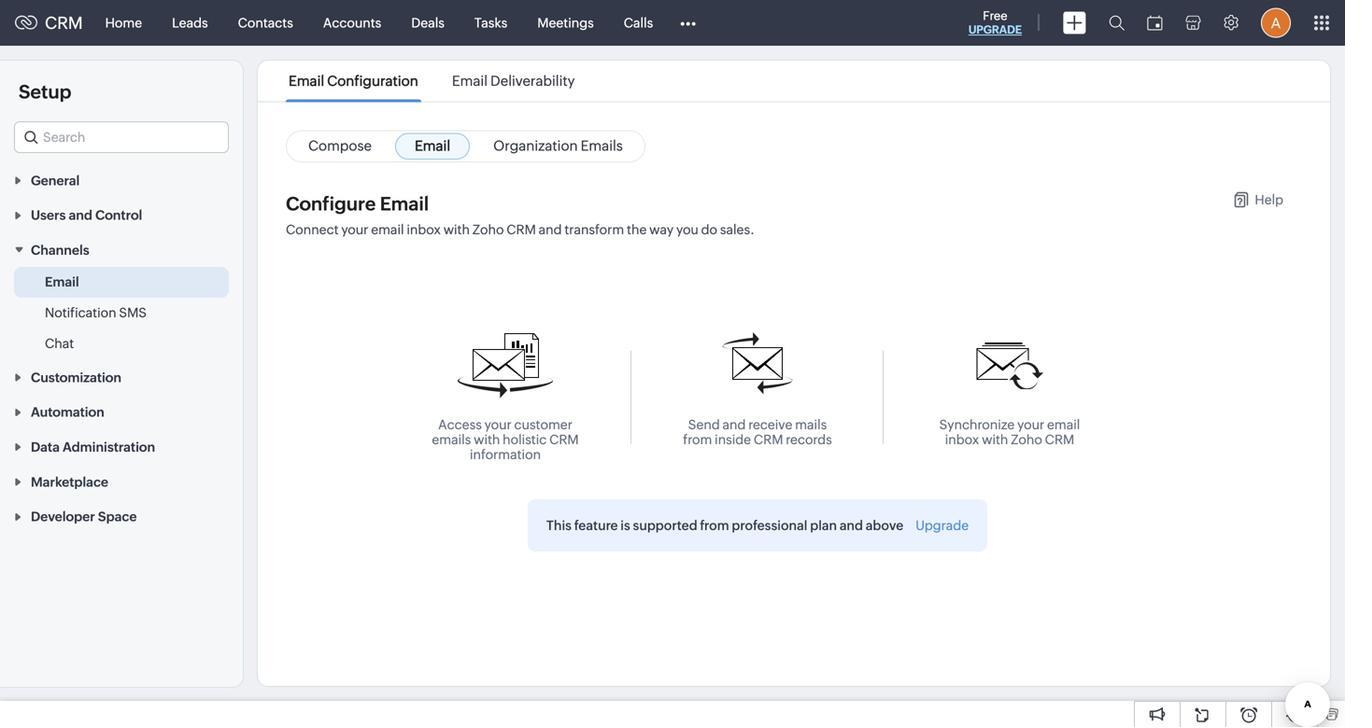 Task type: vqa. For each thing, say whether or not it's contained in the screenshot.
'Email Deliverability'
yes



Task type: locate. For each thing, give the bounding box(es) containing it.
deliverability
[[490, 73, 575, 89]]

1 vertical spatial email
[[1047, 418, 1080, 432]]

email down "channels"
[[45, 275, 79, 290]]

users and control button
[[0, 197, 243, 232]]

automation button
[[0, 394, 243, 429]]

1 horizontal spatial your
[[484, 418, 512, 432]]

calendar image
[[1147, 15, 1163, 30]]

0 horizontal spatial inbox
[[407, 222, 441, 237]]

crm inside the send and receive mails from inside crm records
[[754, 432, 783, 447]]

0 vertical spatial email
[[371, 222, 404, 237]]

email link
[[395, 133, 470, 160], [45, 273, 79, 291]]

deals
[[411, 15, 445, 30]]

email link down configuration
[[395, 133, 470, 160]]

inbox
[[407, 222, 441, 237], [945, 432, 979, 447]]

email inside channels 'region'
[[45, 275, 79, 290]]

zoho inside synchronize your email inbox with zoho crm
[[1011, 432, 1042, 447]]

your for connect
[[341, 222, 368, 237]]

list containing email configuration
[[272, 61, 592, 101]]

organization emails link
[[474, 133, 643, 160]]

your for access
[[484, 418, 512, 432]]

email left configuration
[[289, 73, 324, 89]]

crm inside access your customer emails with holistic crm information
[[549, 432, 579, 447]]

your inside access your customer emails with holistic crm information
[[484, 418, 512, 432]]

tasks link
[[459, 0, 522, 45]]

inbox up upgrade link
[[945, 432, 979, 447]]

inbox inside synchronize your email inbox with zoho crm
[[945, 432, 979, 447]]

notification sms
[[45, 305, 147, 320]]

administration
[[63, 440, 155, 455]]

list
[[272, 61, 592, 101]]

email link down "channels"
[[45, 273, 79, 291]]

Other Modules field
[[668, 8, 708, 38]]

from
[[683, 432, 712, 447], [700, 518, 729, 533]]

tasks
[[474, 15, 507, 30]]

users
[[31, 208, 66, 223]]

from right supported
[[700, 518, 729, 533]]

email down configuration
[[415, 138, 450, 154]]

space
[[98, 510, 137, 525]]

email down tasks "link" on the left of page
[[452, 73, 488, 89]]

and inside dropdown button
[[69, 208, 92, 223]]

calls link
[[609, 0, 668, 45]]

email
[[289, 73, 324, 89], [452, 73, 488, 89], [415, 138, 450, 154], [380, 193, 429, 215], [45, 275, 79, 290]]

email inside synchronize your email inbox with zoho crm
[[1047, 418, 1080, 432]]

your up information
[[484, 418, 512, 432]]

2 horizontal spatial with
[[982, 432, 1008, 447]]

zoho for connect
[[472, 222, 504, 237]]

inbox down configure email
[[407, 222, 441, 237]]

and right the send
[[723, 418, 746, 432]]

crm inside synchronize your email inbox with zoho crm
[[1045, 432, 1074, 447]]

1 vertical spatial inbox
[[945, 432, 979, 447]]

data
[[31, 440, 60, 455]]

crm left home link
[[45, 13, 83, 32]]

your right synchronize
[[1017, 418, 1044, 432]]

holistic
[[503, 432, 547, 447]]

your
[[341, 222, 368, 237], [484, 418, 512, 432], [1017, 418, 1044, 432]]

1 vertical spatial zoho
[[1011, 432, 1042, 447]]

your down configure email
[[341, 222, 368, 237]]

receive
[[748, 418, 792, 432]]

accounts
[[323, 15, 381, 30]]

upgrade
[[968, 23, 1022, 36], [916, 518, 969, 533]]

email down configure email
[[371, 222, 404, 237]]

email for email deliverability
[[452, 73, 488, 89]]

crm right inside
[[754, 432, 783, 447]]

0 horizontal spatial your
[[341, 222, 368, 237]]

1 vertical spatial upgrade
[[916, 518, 969, 533]]

the
[[627, 222, 647, 237]]

0 horizontal spatial email
[[371, 222, 404, 237]]

0 vertical spatial from
[[683, 432, 712, 447]]

accounts link
[[308, 0, 396, 45]]

crm right holistic
[[549, 432, 579, 447]]

marketplace
[[31, 475, 108, 490]]

your inside synchronize your email inbox with zoho crm
[[1017, 418, 1044, 432]]

search element
[[1098, 0, 1136, 46]]

this
[[546, 518, 572, 533]]

1 horizontal spatial zoho
[[1011, 432, 1042, 447]]

inbox for synchronize
[[945, 432, 979, 447]]

1 horizontal spatial email
[[1047, 418, 1080, 432]]

1 vertical spatial email link
[[45, 273, 79, 291]]

0 horizontal spatial with
[[443, 222, 470, 237]]

configure
[[286, 193, 376, 215]]

email right configure
[[380, 193, 429, 215]]

general button
[[0, 163, 243, 197]]

with
[[443, 222, 470, 237], [474, 432, 500, 447], [982, 432, 1008, 447]]

and inside the send and receive mails from inside crm records
[[723, 418, 746, 432]]

1 horizontal spatial with
[[474, 432, 500, 447]]

0 vertical spatial zoho
[[472, 222, 504, 237]]

notification sms link
[[45, 304, 147, 322]]

and right users
[[69, 208, 92, 223]]

crm
[[45, 13, 83, 32], [507, 222, 536, 237], [549, 432, 579, 447], [754, 432, 783, 447], [1045, 432, 1074, 447]]

from inside the send and receive mails from inside crm records
[[683, 432, 712, 447]]

general
[[31, 173, 80, 188]]

0 vertical spatial inbox
[[407, 222, 441, 237]]

chat link
[[45, 334, 74, 353]]

1 horizontal spatial inbox
[[945, 432, 979, 447]]

crm right synchronize
[[1045, 432, 1074, 447]]

1 vertical spatial from
[[700, 518, 729, 533]]

contacts link
[[223, 0, 308, 45]]

upgrade down free
[[968, 23, 1022, 36]]

deals link
[[396, 0, 459, 45]]

help link
[[1234, 192, 1283, 207]]

1 horizontal spatial email link
[[395, 133, 470, 160]]

from left inside
[[683, 432, 712, 447]]

home link
[[90, 0, 157, 45]]

0 horizontal spatial zoho
[[472, 222, 504, 237]]

with inside access your customer emails with holistic crm information
[[474, 432, 500, 447]]

synchronize your email inbox with zoho crm
[[939, 418, 1080, 447]]

2 horizontal spatial your
[[1017, 418, 1044, 432]]

crm left transform
[[507, 222, 536, 237]]

meetings
[[537, 15, 594, 30]]

upgrade right 'above'
[[916, 518, 969, 533]]

channels region
[[0, 267, 243, 360]]

customization button
[[0, 360, 243, 394]]

sms
[[119, 305, 147, 320]]

crm for connect
[[507, 222, 536, 237]]

email
[[371, 222, 404, 237], [1047, 418, 1080, 432]]

0 vertical spatial email link
[[395, 133, 470, 160]]

is
[[620, 518, 630, 533]]

None field
[[14, 121, 229, 153]]

Search text field
[[15, 122, 228, 152]]

way
[[649, 222, 674, 237]]

email right synchronize
[[1047, 418, 1080, 432]]

email configuration link
[[286, 73, 421, 89]]

search image
[[1109, 15, 1125, 31]]



Task type: describe. For each thing, give the bounding box(es) containing it.
from for inside
[[683, 432, 712, 447]]

your for synchronize
[[1017, 418, 1044, 432]]

marketplace button
[[0, 464, 243, 499]]

do
[[701, 222, 717, 237]]

channels button
[[0, 232, 243, 267]]

data administration button
[[0, 429, 243, 464]]

organization emails
[[493, 138, 623, 154]]

feature
[[574, 518, 618, 533]]

crm for send
[[754, 432, 783, 447]]

profile element
[[1250, 0, 1302, 45]]

sales.
[[720, 222, 754, 237]]

compose
[[308, 138, 372, 154]]

free
[[983, 9, 1007, 23]]

above
[[866, 518, 904, 533]]

profile image
[[1261, 8, 1291, 38]]

developer space button
[[0, 499, 243, 534]]

free upgrade
[[968, 9, 1022, 36]]

access
[[438, 418, 482, 432]]

emails
[[432, 432, 471, 447]]

compose link
[[289, 133, 391, 160]]

synchronize
[[939, 418, 1015, 432]]

0 vertical spatial upgrade
[[968, 23, 1022, 36]]

transform
[[564, 222, 624, 237]]

data administration
[[31, 440, 155, 455]]

customization
[[31, 370, 121, 385]]

inside
[[715, 432, 751, 447]]

inbox for connect
[[407, 222, 441, 237]]

contacts
[[238, 15, 293, 30]]

chat
[[45, 336, 74, 351]]

crm for access
[[549, 432, 579, 447]]

upgrade link
[[916, 518, 969, 533]]

mails
[[795, 418, 827, 432]]

access your customer emails with holistic crm information
[[432, 418, 579, 462]]

leads link
[[157, 0, 223, 45]]

you
[[676, 222, 699, 237]]

email for connect
[[371, 222, 404, 237]]

calls
[[624, 15, 653, 30]]

email deliverability
[[452, 73, 575, 89]]

configure email
[[286, 193, 429, 215]]

supported
[[633, 518, 697, 533]]

with for information
[[474, 432, 500, 447]]

channels
[[31, 243, 89, 258]]

professional
[[732, 518, 807, 533]]

send
[[688, 418, 720, 432]]

meetings link
[[522, 0, 609, 45]]

organization
[[493, 138, 578, 154]]

with for and
[[443, 222, 470, 237]]

information
[[470, 447, 541, 462]]

configuration
[[327, 73, 418, 89]]

create menu image
[[1063, 12, 1086, 34]]

email for the rightmost email link
[[415, 138, 450, 154]]

setup
[[19, 81, 71, 103]]

crm for synchronize
[[1045, 432, 1074, 447]]

email configuration
[[289, 73, 418, 89]]

this feature is supported from professional plan and above
[[546, 518, 904, 533]]

records
[[786, 432, 832, 447]]

connect
[[286, 222, 339, 237]]

0 horizontal spatial email link
[[45, 273, 79, 291]]

notification
[[45, 305, 116, 320]]

control
[[95, 208, 142, 223]]

users and control
[[31, 208, 142, 223]]

send and receive mails from inside crm records
[[683, 418, 832, 447]]

crm link
[[15, 13, 83, 32]]

zoho for synchronize
[[1011, 432, 1042, 447]]

developer space
[[31, 510, 137, 525]]

with inside synchronize your email inbox with zoho crm
[[982, 432, 1008, 447]]

automation
[[31, 405, 104, 420]]

and left transform
[[539, 222, 562, 237]]

create menu element
[[1052, 0, 1098, 45]]

connect your email inbox with zoho crm and transform the way you do sales.
[[286, 222, 754, 237]]

email for email configuration
[[289, 73, 324, 89]]

from for professional
[[700, 518, 729, 533]]

leads
[[172, 15, 208, 30]]

and right plan
[[840, 518, 863, 533]]

plan
[[810, 518, 837, 533]]

customer
[[514, 418, 572, 432]]

home
[[105, 15, 142, 30]]

email for synchronize
[[1047, 418, 1080, 432]]

email deliverability link
[[449, 73, 578, 89]]

emails
[[581, 138, 623, 154]]

help
[[1255, 192, 1283, 207]]

developer
[[31, 510, 95, 525]]



